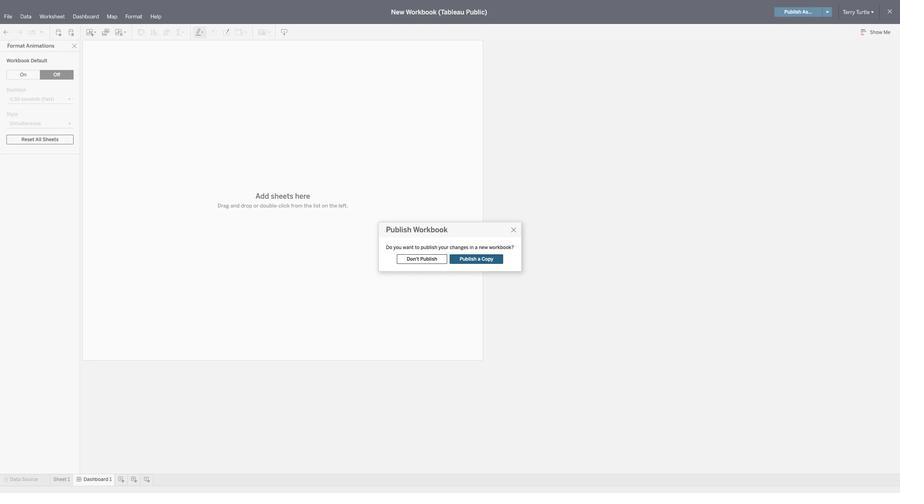 Task type: describe. For each thing, give the bounding box(es) containing it.
layout
[[48, 43, 64, 49]]

to
[[415, 245, 420, 251]]

format workbook image
[[222, 28, 230, 36]]

1 horizontal spatial 1
[[68, 477, 70, 483]]

option group containing on
[[6, 70, 74, 80]]

totals image
[[176, 28, 185, 36]]

replay animation image
[[28, 28, 36, 36]]

new data source image
[[55, 28, 63, 36]]

sort ascending image
[[150, 28, 158, 36]]

publish inside don't publish button
[[420, 257, 437, 262]]

on
[[20, 72, 26, 78]]

terry turtle
[[843, 9, 870, 15]]

download image
[[281, 28, 289, 36]]

publish workbook dialog
[[379, 222, 522, 272]]

preview
[[36, 71, 54, 76]]

want
[[403, 245, 414, 251]]

click
[[279, 203, 290, 209]]

0 horizontal spatial sheet 1
[[14, 120, 31, 126]]

duplicate image
[[102, 28, 110, 36]]

sort descending image
[[163, 28, 171, 36]]

here
[[295, 192, 310, 201]]

duration
[[6, 87, 26, 93]]

workbook?
[[489, 245, 514, 251]]

(tableau
[[438, 8, 465, 16]]

workbook default
[[6, 58, 47, 64]]

workbook for new
[[406, 8, 437, 16]]

publish workbook
[[386, 226, 448, 235]]

from
[[291, 203, 303, 209]]

publish for publish as...
[[785, 9, 802, 15]]

desktop browser (1000 x 800)
[[11, 96, 75, 102]]

publish as... button
[[775, 7, 823, 17]]

new
[[391, 8, 405, 16]]

a inside button
[[478, 257, 481, 262]]

show me
[[870, 30, 891, 35]]

1 horizontal spatial default
[[31, 58, 47, 64]]

terry
[[843, 9, 856, 15]]

device preview
[[20, 71, 54, 76]]

double-
[[260, 203, 279, 209]]

add
[[256, 192, 269, 201]]

1 vertical spatial dashboard
[[5, 43, 32, 49]]

collapse image
[[73, 44, 78, 48]]

0 vertical spatial sheet
[[14, 120, 28, 126]]

1 the from the left
[[304, 203, 312, 209]]

off
[[53, 72, 60, 78]]

public)
[[466, 8, 487, 16]]

browser
[[29, 96, 47, 102]]

close image
[[72, 43, 77, 49]]

swap rows and columns image
[[137, 28, 145, 36]]

publish for publish workbook
[[386, 226, 412, 235]]

left.
[[339, 203, 348, 209]]

1 vertical spatial workbook
[[6, 58, 30, 64]]

new worksheet image
[[86, 28, 97, 36]]

fit image
[[235, 28, 248, 36]]

data for data
[[20, 14, 32, 20]]

device
[[20, 71, 35, 76]]

animations
[[26, 43, 54, 49]]

format animations
[[7, 43, 54, 49]]

publish as...
[[785, 9, 812, 15]]



Task type: locate. For each thing, give the bounding box(es) containing it.
publish inside publish a copy button
[[460, 257, 477, 262]]

a right in
[[475, 245, 478, 251]]

sheet
[[14, 120, 28, 126], [53, 477, 67, 483]]

don't publish button
[[397, 255, 447, 264]]

do you want to publish your changes in a new workbook?
[[386, 245, 514, 251]]

style
[[6, 112, 18, 117]]

sheet 1
[[14, 120, 31, 126], [53, 477, 70, 483]]

format up swap rows and columns icon
[[125, 14, 143, 20]]

sheets
[[5, 111, 21, 116]]

2 vertical spatial workbook
[[413, 226, 448, 235]]

copy
[[482, 257, 494, 262]]

replay animation image
[[39, 29, 44, 34]]

new
[[479, 245, 488, 251]]

new workbook (tableau public)
[[391, 8, 487, 16]]

0 horizontal spatial default
[[10, 54, 26, 59]]

data source
[[10, 477, 38, 483]]

1 vertical spatial format
[[7, 43, 25, 49]]

1 vertical spatial data
[[10, 477, 21, 483]]

drop
[[241, 203, 252, 209]]

highlight image
[[195, 28, 205, 36]]

worksheet
[[40, 14, 65, 20]]

default phone
[[10, 54, 26, 65]]

0 horizontal spatial sheet
[[14, 120, 28, 126]]

clear sheet image
[[114, 28, 127, 36]]

your
[[439, 245, 449, 251]]

show me button
[[858, 26, 898, 38]]

dashboard 1
[[84, 477, 112, 483]]

and
[[231, 203, 240, 209]]

device preview button
[[10, 69, 64, 78]]

1 horizontal spatial the
[[329, 203, 337, 209]]

publish a copy
[[460, 257, 494, 262]]

a left copy
[[478, 257, 481, 262]]

publish down in
[[460, 257, 477, 262]]

in
[[470, 245, 474, 251]]

800)
[[65, 96, 75, 102]]

workbook for publish
[[413, 226, 448, 235]]

redo image
[[15, 28, 23, 36]]

sheets
[[271, 192, 293, 201]]

don't
[[407, 257, 419, 262]]

workbook right new
[[406, 8, 437, 16]]

help
[[151, 14, 162, 20]]

turtle
[[857, 9, 870, 15]]

drag
[[218, 203, 229, 209]]

0 vertical spatial a
[[475, 245, 478, 251]]

publish
[[785, 9, 802, 15], [386, 226, 412, 235], [420, 257, 437, 262], [460, 257, 477, 262]]

data
[[20, 14, 32, 20], [10, 477, 21, 483]]

the right on
[[329, 203, 337, 209]]

0 vertical spatial dashboard
[[73, 14, 99, 20]]

show/hide cards image
[[258, 28, 271, 36]]

the left list
[[304, 203, 312, 209]]

publish for publish a copy
[[460, 257, 477, 262]]

1 horizontal spatial format
[[125, 14, 143, 20]]

1 horizontal spatial sheet 1
[[53, 477, 70, 483]]

desktop
[[11, 96, 28, 102]]

or
[[254, 203, 259, 209]]

you
[[394, 245, 402, 251]]

0 vertical spatial format
[[125, 14, 143, 20]]

me
[[884, 30, 891, 35]]

on
[[322, 203, 328, 209]]

sheet down togglestate option group
[[53, 477, 67, 483]]

format for format animations
[[7, 43, 25, 49]]

option group
[[6, 70, 74, 80]]

publish left as...
[[785, 9, 802, 15]]

default down format animations
[[10, 54, 26, 59]]

format
[[125, 14, 143, 20], [7, 43, 25, 49]]

default
[[10, 54, 26, 59], [31, 58, 47, 64]]

publish a copy button
[[450, 255, 504, 264]]

publish inside publish as... button
[[785, 9, 802, 15]]

2 the from the left
[[329, 203, 337, 209]]

source
[[22, 477, 38, 483]]

default inside default phone
[[10, 54, 26, 59]]

show labels image
[[209, 28, 217, 36]]

0 vertical spatial sheet 1
[[14, 120, 31, 126]]

show
[[870, 30, 883, 35]]

2 horizontal spatial 1
[[110, 477, 112, 483]]

list
[[313, 203, 321, 209]]

publish up 'you' at left
[[386, 226, 412, 235]]

togglestate option group
[[40, 452, 75, 461]]

format for format
[[125, 14, 143, 20]]

do
[[386, 245, 392, 251]]

sheet 1 down style
[[14, 120, 31, 126]]

data for data source
[[10, 477, 21, 483]]

sheet down style
[[14, 120, 28, 126]]

size
[[5, 86, 14, 92]]

don't publish
[[407, 257, 437, 262]]

changes
[[450, 245, 469, 251]]

1 horizontal spatial sheet
[[53, 477, 67, 483]]

1 vertical spatial a
[[478, 257, 481, 262]]

0 vertical spatial data
[[20, 14, 32, 20]]

1 vertical spatial sheet
[[53, 477, 67, 483]]

file
[[4, 14, 12, 20]]

sheet 1 down togglestate option group
[[53, 477, 70, 483]]

x
[[61, 96, 63, 102]]

map
[[107, 14, 117, 20]]

data up replay animation image
[[20, 14, 32, 20]]

phone
[[12, 59, 26, 65]]

publish
[[421, 245, 437, 251]]

the
[[304, 203, 312, 209], [329, 203, 337, 209]]

(1000
[[48, 96, 60, 102]]

data left source at the bottom left of page
[[10, 477, 21, 483]]

workbook
[[406, 8, 437, 16], [6, 58, 30, 64], [413, 226, 448, 235]]

workbook up publish
[[413, 226, 448, 235]]

2 vertical spatial dashboard
[[84, 477, 108, 483]]

1
[[29, 120, 31, 126], [68, 477, 70, 483], [110, 477, 112, 483]]

a
[[475, 245, 478, 251], [478, 257, 481, 262]]

format up default phone in the left top of the page
[[7, 43, 25, 49]]

workbook inside dialog
[[413, 226, 448, 235]]

workbook up on
[[6, 58, 30, 64]]

0 horizontal spatial the
[[304, 203, 312, 209]]

1 vertical spatial sheet 1
[[53, 477, 70, 483]]

publish down publish
[[420, 257, 437, 262]]

add sheets here drag and drop or double-click from the list on the left.
[[218, 192, 348, 209]]

as...
[[803, 9, 812, 15]]

0 horizontal spatial 1
[[29, 120, 31, 126]]

undo image
[[2, 28, 10, 36]]

dashboard
[[73, 14, 99, 20], [5, 43, 32, 49], [84, 477, 108, 483]]

default up device preview button at the top of the page
[[31, 58, 47, 64]]

0 vertical spatial workbook
[[406, 8, 437, 16]]

0 horizontal spatial format
[[7, 43, 25, 49]]

pause auto updates image
[[68, 28, 76, 36]]



Task type: vqa. For each thing, say whether or not it's contained in the screenshot.
the right the the
yes



